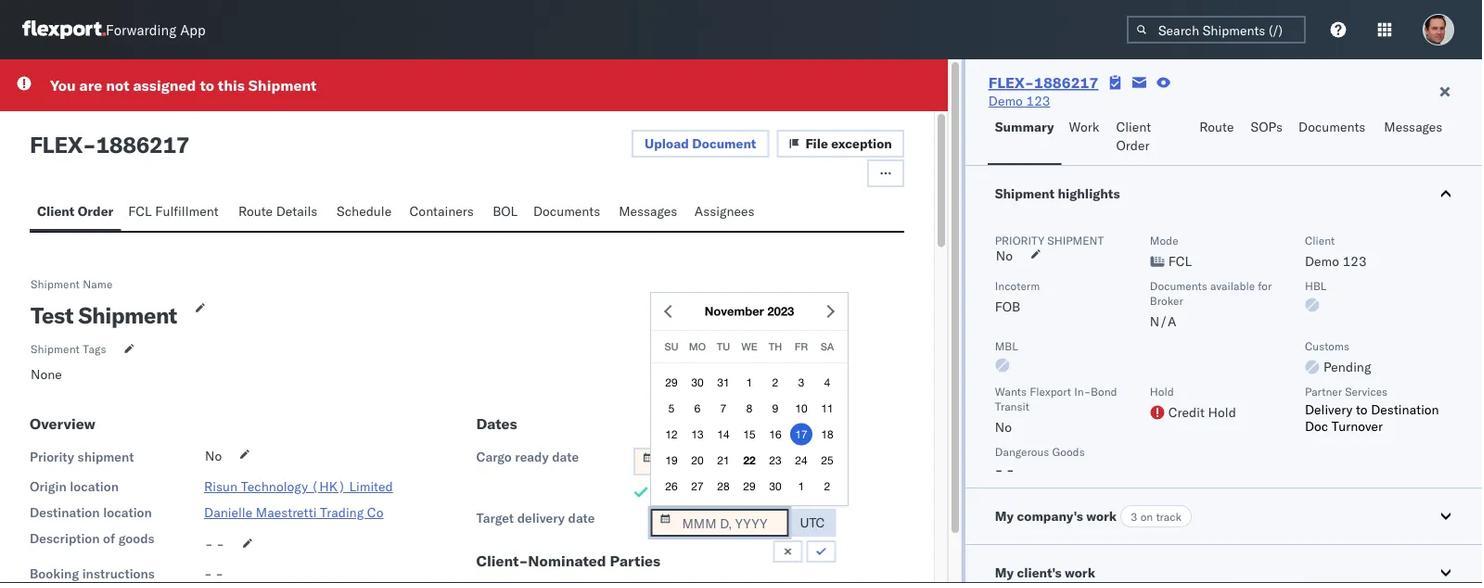 Task type: locate. For each thing, give the bounding box(es) containing it.
demo down the flex-
[[989, 93, 1023, 109]]

2 my from the top
[[995, 565, 1014, 581]]

technology
[[241, 479, 308, 495]]

14 button
[[712, 423, 735, 446]]

no up risun
[[205, 448, 222, 464]]

0 horizontal spatial 2
[[772, 376, 779, 389]]

0 horizontal spatial fcl
[[128, 203, 152, 219]]

my for my client's work
[[995, 565, 1014, 581]]

company's
[[1017, 508, 1083, 525]]

16 button
[[764, 423, 787, 446]]

demo
[[989, 93, 1023, 109], [1305, 253, 1339, 269]]

1 vertical spatial fcl
[[1169, 253, 1192, 269]]

client order
[[1116, 119, 1151, 154], [37, 203, 113, 219]]

track
[[1156, 510, 1182, 524]]

test shipment
[[31, 301, 177, 329]]

1 vertical spatial 3
[[1131, 510, 1138, 524]]

3 on track
[[1131, 510, 1182, 524]]

route for route details
[[238, 203, 273, 219]]

origin
[[30, 479, 67, 495]]

services
[[1345, 384, 1388, 398]]

goods
[[118, 531, 155, 547]]

0 horizontal spatial 1 button
[[738, 371, 761, 394]]

1 vertical spatial priority
[[30, 449, 74, 465]]

0 horizontal spatial 30
[[691, 376, 704, 389]]

destination down services
[[1371, 402, 1439, 418]]

shipment down summary button
[[995, 186, 1055, 202]]

documents up "broker"
[[1150, 279, 1208, 293]]

0 vertical spatial fcl
[[128, 203, 152, 219]]

1 vertical spatial documents button
[[526, 195, 611, 231]]

my company's work
[[995, 508, 1117, 525]]

client up hbl
[[1305, 233, 1335, 247]]

cst
[[784, 454, 808, 470]]

dangerous
[[995, 445, 1049, 459]]

1 horizontal spatial messages
[[1384, 119, 1443, 135]]

route left sops
[[1200, 119, 1234, 135]]

1 horizontal spatial 30 button
[[764, 475, 787, 498]]

client demo 123 incoterm fob
[[995, 233, 1367, 315]]

0 horizontal spatial messages button
[[611, 195, 687, 231]]

documents for the leftmost documents button
[[533, 203, 600, 219]]

2 vertical spatial client
[[1305, 233, 1335, 247]]

document
[[692, 135, 756, 152]]

origin location
[[30, 479, 119, 495]]

29 right 28 button
[[743, 480, 756, 493]]

1 horizontal spatial client
[[1116, 119, 1151, 135]]

15 button
[[738, 423, 761, 446]]

29 button up 5 button
[[660, 371, 683, 394]]

0 horizontal spatial documents button
[[526, 195, 611, 231]]

1 vertical spatial client order
[[37, 203, 113, 219]]

destination
[[1371, 402, 1439, 418], [30, 505, 100, 521]]

11 button
[[816, 397, 839, 420]]

shipment up none
[[31, 342, 80, 356]]

1 horizontal spatial 30
[[769, 480, 782, 493]]

shipment
[[248, 76, 317, 95], [995, 186, 1055, 202], [31, 277, 80, 291], [78, 301, 177, 329], [31, 342, 80, 356]]

0 vertical spatial destination
[[1371, 402, 1439, 418]]

1 button right the 31 "button"
[[738, 371, 761, 394]]

to left this
[[200, 76, 214, 95]]

30 down 23
[[769, 480, 782, 493]]

1 horizontal spatial shipment
[[1048, 233, 1104, 247]]

1 horizontal spatial 3
[[1131, 510, 1138, 524]]

broker
[[1150, 294, 1183, 307]]

order
[[1116, 137, 1150, 154], [78, 203, 113, 219]]

1 my from the top
[[995, 508, 1014, 525]]

destination location
[[30, 505, 152, 521]]

booking
[[30, 566, 79, 582]]

1886217 up work
[[1034, 73, 1099, 92]]

1 horizontal spatial 29 button
[[738, 475, 761, 498]]

2 button left 3 'button' at the bottom right of page
[[764, 371, 787, 394]]

documents right bol button
[[533, 203, 600, 219]]

mo
[[689, 341, 706, 353]]

1 vertical spatial no
[[995, 419, 1012, 436]]

29 button down 22 button
[[738, 475, 761, 498]]

date for target delivery date
[[568, 510, 595, 526]]

wants flexport in-bond transit no
[[995, 384, 1117, 436]]

1 vertical spatial destination
[[30, 505, 100, 521]]

29 up the 5
[[665, 376, 678, 389]]

shipment up origin location
[[78, 449, 134, 465]]

0 vertical spatial to
[[200, 76, 214, 95]]

risun technology (hk) limited link
[[204, 479, 393, 495]]

1 horizontal spatial 2 button
[[816, 475, 839, 498]]

maestretti
[[256, 505, 317, 521]]

mmm d, yyyy text field for utc
[[651, 509, 789, 537]]

in-
[[1074, 384, 1091, 398]]

date right delivery
[[568, 510, 595, 526]]

0 vertical spatial hold
[[1150, 384, 1174, 398]]

0 horizontal spatial order
[[78, 203, 113, 219]]

0 vertical spatial mmm d, yyyy text field
[[634, 448, 772, 476]]

schedule button
[[329, 195, 402, 231]]

client order button right work
[[1109, 110, 1192, 165]]

0 horizontal spatial destination
[[30, 505, 100, 521]]

route left details
[[238, 203, 273, 219]]

1 vertical spatial work
[[1065, 565, 1095, 581]]

2
[[772, 376, 779, 389], [824, 480, 831, 493]]

1 vertical spatial 2
[[824, 480, 831, 493]]

assigned
[[133, 76, 196, 95]]

0 horizontal spatial 30 button
[[686, 371, 709, 394]]

flexport
[[1030, 384, 1071, 398]]

1 horizontal spatial fcl
[[1169, 253, 1192, 269]]

3 for 3 on track
[[1131, 510, 1138, 524]]

1 vertical spatial 123
[[1343, 253, 1367, 269]]

0 vertical spatial 29
[[665, 376, 678, 389]]

description of goods
[[30, 531, 155, 547]]

shipment highlights button
[[965, 166, 1482, 222]]

0 vertical spatial priority
[[995, 233, 1045, 247]]

location
[[70, 479, 119, 495], [103, 505, 152, 521]]

shipment down highlights
[[1048, 233, 1104, 247]]

order right work button
[[1116, 137, 1150, 154]]

1 right the 31 "button"
[[746, 376, 753, 389]]

hold right credit
[[1208, 404, 1236, 421]]

0 horizontal spatial shipment
[[78, 449, 134, 465]]

123 down flex-1886217
[[1026, 93, 1051, 109]]

2 horizontal spatial client
[[1305, 233, 1335, 247]]

flexport. image
[[22, 20, 106, 39]]

3
[[798, 376, 805, 389], [1131, 510, 1138, 524]]

0 vertical spatial route
[[1200, 119, 1234, 135]]

3 inside 'button'
[[798, 376, 805, 389]]

flex-1886217 link
[[989, 73, 1099, 92]]

11
[[821, 402, 834, 415]]

23 button
[[764, 449, 787, 472]]

0 vertical spatial priority shipment
[[995, 233, 1104, 247]]

fcl inside button
[[128, 203, 152, 219]]

30 button down 23 button
[[764, 475, 787, 498]]

1 horizontal spatial destination
[[1371, 402, 1439, 418]]

1 down cst
[[798, 480, 805, 493]]

partner
[[1305, 384, 1342, 398]]

demo up hbl
[[1305, 253, 1339, 269]]

we
[[741, 341, 758, 353]]

to up "turnover"
[[1356, 402, 1368, 418]]

danielle maestretti trading co
[[204, 505, 384, 521]]

2 up 9 at the right bottom of the page
[[772, 376, 779, 389]]

0 horizontal spatial 29
[[665, 376, 678, 389]]

1 vertical spatial route
[[238, 203, 273, 219]]

2 horizontal spatial documents
[[1299, 119, 1366, 135]]

route
[[1200, 119, 1234, 135], [238, 203, 273, 219]]

0 vertical spatial my
[[995, 508, 1014, 525]]

priority shipment
[[995, 233, 1104, 247], [30, 449, 134, 465]]

client down flex
[[37, 203, 74, 219]]

no down transit
[[995, 419, 1012, 436]]

destination up description
[[30, 505, 100, 521]]

this
[[218, 76, 245, 95]]

priority shipment down the shipment highlights
[[995, 233, 1104, 247]]

3 for 3
[[798, 376, 805, 389]]

messages button
[[1377, 110, 1453, 165], [611, 195, 687, 231]]

work for my client's work
[[1065, 565, 1095, 581]]

my for my company's work
[[995, 508, 1014, 525]]

cargo
[[476, 449, 512, 465]]

shipment down 'name'
[[78, 301, 177, 329]]

fcl down mode
[[1169, 253, 1192, 269]]

confirmed
[[652, 484, 718, 500]]

th
[[769, 341, 782, 353]]

my
[[995, 508, 1014, 525], [995, 565, 1014, 581]]

1 vertical spatial messages
[[619, 203, 677, 219]]

1 horizontal spatial 1 button
[[790, 475, 813, 498]]

2 down the 25
[[824, 480, 831, 493]]

client order right work button
[[1116, 119, 1151, 154]]

file exception button
[[777, 130, 904, 158], [777, 130, 904, 158]]

shipment inside shipment highlights button
[[995, 186, 1055, 202]]

2 vertical spatial documents
[[1150, 279, 1208, 293]]

30 button
[[686, 371, 709, 394], [764, 475, 787, 498]]

3 left on
[[1131, 510, 1138, 524]]

- -
[[205, 536, 224, 552], [204, 566, 224, 582]]

order down flex - 1886217
[[78, 203, 113, 219]]

client order button
[[1109, 110, 1192, 165], [30, 195, 121, 231]]

my inside button
[[995, 565, 1014, 581]]

mode
[[1150, 233, 1179, 247]]

route button
[[1192, 110, 1243, 165]]

0 vertical spatial 1 button
[[738, 371, 761, 394]]

1 vertical spatial to
[[1356, 402, 1368, 418]]

31
[[717, 376, 730, 389]]

fcl left fulfillment
[[128, 203, 152, 219]]

my left 'client's'
[[995, 565, 1014, 581]]

1 horizontal spatial 2
[[824, 480, 831, 493]]

no up 'incoterm'
[[996, 248, 1013, 264]]

bol
[[493, 203, 518, 219]]

1886217 down assigned
[[96, 131, 189, 159]]

1 vertical spatial 1886217
[[96, 131, 189, 159]]

1 button down cst
[[790, 475, 813, 498]]

1 vertical spatial 30
[[769, 480, 782, 493]]

14
[[717, 428, 730, 441]]

6
[[694, 402, 701, 415]]

month  2023-11 element
[[657, 370, 842, 499]]

30 button left '31'
[[686, 371, 709, 394]]

location up destination location
[[70, 479, 119, 495]]

priority up origin
[[30, 449, 74, 465]]

1 horizontal spatial hold
[[1208, 404, 1236, 421]]

0 vertical spatial 29 button
[[660, 371, 683, 394]]

30 left '31'
[[691, 376, 704, 389]]

doc
[[1305, 418, 1329, 435]]

date for cargo ready date
[[552, 449, 579, 465]]

file exception
[[806, 135, 892, 152]]

0 vertical spatial documents
[[1299, 119, 1366, 135]]

0 horizontal spatial to
[[200, 76, 214, 95]]

0 vertical spatial messages button
[[1377, 110, 1453, 165]]

1 vertical spatial documents
[[533, 203, 600, 219]]

client order button down flex
[[30, 195, 121, 231]]

3 up the 10 at the bottom right of page
[[798, 376, 805, 389]]

9
[[772, 402, 779, 415]]

risun technology (hk) limited
[[204, 479, 393, 495]]

2 vertical spatial no
[[205, 448, 222, 464]]

1 vertical spatial my
[[995, 565, 1014, 581]]

0 horizontal spatial client order
[[37, 203, 113, 219]]

not
[[106, 76, 129, 95]]

31 button
[[712, 371, 735, 394]]

shipment for shipment name
[[31, 277, 80, 291]]

0 vertical spatial client order
[[1116, 119, 1151, 154]]

123
[[1026, 93, 1051, 109], [1343, 253, 1367, 269]]

0 horizontal spatial 3
[[798, 376, 805, 389]]

0 horizontal spatial client order button
[[30, 195, 121, 231]]

123 up customs
[[1343, 253, 1367, 269]]

1 horizontal spatial 29
[[743, 480, 756, 493]]

of
[[103, 531, 115, 547]]

documents button right sops
[[1291, 110, 1377, 165]]

details
[[276, 203, 318, 219]]

2 button down 25 button
[[816, 475, 839, 498]]

0 vertical spatial date
[[552, 449, 579, 465]]

25
[[821, 454, 834, 467]]

1 horizontal spatial order
[[1116, 137, 1150, 154]]

priority up 'incoterm'
[[995, 233, 1045, 247]]

priority shipment up origin location
[[30, 449, 134, 465]]

0 vertical spatial client order button
[[1109, 110, 1192, 165]]

documents right sops
[[1299, 119, 1366, 135]]

0 horizontal spatial demo
[[989, 93, 1023, 109]]

0 vertical spatial client
[[1116, 119, 1151, 135]]

16
[[769, 428, 782, 441]]

hold up credit
[[1150, 384, 1174, 398]]

work right 'client's'
[[1065, 565, 1095, 581]]

client right work
[[1116, 119, 1151, 135]]

my client's work button
[[965, 545, 1482, 583]]

none
[[31, 366, 62, 383]]

location up the "goods"
[[103, 505, 152, 521]]

1
[[746, 376, 753, 389], [798, 480, 805, 493]]

date right ready
[[552, 449, 579, 465]]

0 horizontal spatial documents
[[533, 203, 600, 219]]

my left company's
[[995, 508, 1014, 525]]

shipment up test
[[31, 277, 80, 291]]

1 horizontal spatial 1886217
[[1034, 73, 1099, 92]]

0 horizontal spatial 2 button
[[764, 371, 787, 394]]

1 horizontal spatial 123
[[1343, 253, 1367, 269]]

1 vertical spatial 1
[[798, 480, 805, 493]]

n/a
[[1150, 314, 1177, 330]]

1 vertical spatial date
[[568, 510, 595, 526]]

0 vertical spatial 30
[[691, 376, 704, 389]]

0 horizontal spatial priority shipment
[[30, 449, 134, 465]]

1 vertical spatial client
[[37, 203, 74, 219]]

date
[[552, 449, 579, 465], [568, 510, 595, 526]]

19 button
[[660, 449, 683, 472]]

0 vertical spatial documents button
[[1291, 110, 1377, 165]]

nominated
[[528, 552, 606, 570]]

client inside client demo 123 incoterm fob
[[1305, 233, 1335, 247]]

0 horizontal spatial client
[[37, 203, 74, 219]]

7
[[720, 402, 727, 415]]

documents button right bol
[[526, 195, 611, 231]]

1 vertical spatial messages button
[[611, 195, 687, 231]]

1 vertical spatial demo
[[1305, 253, 1339, 269]]

work left on
[[1086, 508, 1117, 525]]

19
[[665, 454, 678, 467]]

1 horizontal spatial route
[[1200, 119, 1234, 135]]

client order down flex
[[37, 203, 113, 219]]

MMM D, YYYY text field
[[634, 448, 772, 476], [651, 509, 789, 537]]

work inside button
[[1065, 565, 1095, 581]]



Task type: vqa. For each thing, say whether or not it's contained in the screenshot.
the middle EDIT button
no



Task type: describe. For each thing, give the bounding box(es) containing it.
28 button
[[712, 475, 735, 498]]

utc
[[800, 515, 825, 531]]

target delivery date
[[476, 510, 595, 526]]

2023
[[767, 304, 794, 319]]

15
[[743, 428, 756, 441]]

1 vertical spatial 1 button
[[790, 475, 813, 498]]

demo 123 link
[[989, 92, 1051, 110]]

1 vertical spatial 29 button
[[738, 475, 761, 498]]

0 vertical spatial demo
[[989, 93, 1023, 109]]

transit
[[995, 399, 1030, 413]]

1 vertical spatial - -
[[204, 566, 224, 582]]

flex-
[[989, 73, 1034, 92]]

route details button
[[231, 195, 329, 231]]

26
[[665, 480, 678, 493]]

0 vertical spatial 30 button
[[686, 371, 709, 394]]

18 button
[[816, 423, 839, 446]]

fcl fulfillment
[[128, 203, 219, 219]]

test
[[31, 301, 73, 329]]

123 inside client demo 123 incoterm fob
[[1343, 253, 1367, 269]]

21
[[717, 454, 730, 467]]

demo inside client demo 123 incoterm fob
[[1305, 253, 1339, 269]]

13 button
[[686, 423, 709, 446]]

credit hold
[[1169, 404, 1236, 421]]

29 for the left '29' button
[[665, 376, 678, 389]]

1 horizontal spatial priority shipment
[[995, 233, 1104, 247]]

0 horizontal spatial priority
[[30, 449, 74, 465]]

on
[[1141, 510, 1153, 524]]

0 vertical spatial - -
[[205, 536, 224, 552]]

instructions
[[82, 566, 155, 582]]

for
[[1258, 279, 1272, 293]]

to inside partner services delivery to destination doc turnover
[[1356, 402, 1368, 418]]

incoterm
[[995, 279, 1040, 293]]

file
[[806, 135, 828, 152]]

12 button
[[660, 423, 683, 446]]

tu
[[717, 341, 730, 353]]

25 button
[[816, 449, 839, 472]]

customs
[[1305, 339, 1350, 353]]

1 vertical spatial 2 button
[[816, 475, 839, 498]]

booking instructions
[[30, 566, 155, 582]]

upload document button
[[632, 130, 769, 158]]

20
[[691, 454, 704, 467]]

0 horizontal spatial 1
[[746, 376, 753, 389]]

0 vertical spatial messages
[[1384, 119, 1443, 135]]

22
[[743, 454, 756, 467]]

demo 123
[[989, 93, 1051, 109]]

shipment for shipment tags
[[31, 342, 80, 356]]

mbl
[[995, 339, 1018, 353]]

upload document
[[645, 135, 756, 152]]

co
[[367, 505, 384, 521]]

0 vertical spatial shipment
[[1048, 233, 1104, 247]]

8
[[746, 402, 753, 415]]

1 vertical spatial 30 button
[[764, 475, 787, 498]]

dates
[[476, 415, 517, 433]]

mmm d, yyyy text field for cst
[[634, 448, 772, 476]]

november 2023
[[705, 304, 794, 319]]

23
[[769, 454, 782, 467]]

schedule
[[337, 203, 392, 219]]

21 button
[[712, 449, 735, 472]]

flex-1886217
[[989, 73, 1099, 92]]

goods
[[1052, 445, 1085, 459]]

route for route
[[1200, 119, 1234, 135]]

containers button
[[402, 195, 485, 231]]

29 for bottom '29' button
[[743, 480, 756, 493]]

24 button
[[790, 449, 813, 472]]

0 horizontal spatial 123
[[1026, 93, 1051, 109]]

highlights
[[1058, 186, 1120, 202]]

0 horizontal spatial 29 button
[[660, 371, 683, 394]]

10
[[795, 402, 808, 415]]

you are not assigned to this shipment
[[50, 76, 317, 95]]

danielle
[[204, 505, 252, 521]]

6 button
[[686, 397, 709, 420]]

1 vertical spatial client order button
[[30, 195, 121, 231]]

fr
[[795, 341, 808, 353]]

1 horizontal spatial client order button
[[1109, 110, 1192, 165]]

5
[[668, 402, 675, 415]]

no inside "wants flexport in-bond transit no"
[[995, 419, 1012, 436]]

shipment for shipment highlights
[[995, 186, 1055, 202]]

5 button
[[660, 397, 683, 420]]

bond
[[1091, 384, 1117, 398]]

wants
[[995, 384, 1027, 398]]

delivery
[[1305, 402, 1353, 418]]

turnover
[[1332, 418, 1383, 435]]

shipment right this
[[248, 76, 317, 95]]

0 vertical spatial no
[[996, 248, 1013, 264]]

1 vertical spatial order
[[78, 203, 113, 219]]

credit
[[1169, 404, 1205, 421]]

Search Shipments (/) text field
[[1127, 16, 1306, 44]]

destination inside partner services delivery to destination doc turnover
[[1371, 402, 1439, 418]]

(hk)
[[311, 479, 346, 495]]

assignees
[[695, 203, 755, 219]]

work for my company's work
[[1086, 508, 1117, 525]]

4 button
[[816, 371, 839, 394]]

0 vertical spatial 2
[[772, 376, 779, 389]]

1 horizontal spatial priority
[[995, 233, 1045, 247]]

containers
[[409, 203, 474, 219]]

location for destination location
[[103, 505, 152, 521]]

fcl for fcl fulfillment
[[128, 203, 152, 219]]

0 vertical spatial 2 button
[[764, 371, 787, 394]]

1 horizontal spatial 1
[[798, 480, 805, 493]]

route details
[[238, 203, 318, 219]]

client-
[[476, 552, 528, 570]]

location for origin location
[[70, 479, 119, 495]]

fcl for fcl
[[1169, 253, 1192, 269]]

0 horizontal spatial messages
[[619, 203, 677, 219]]

4
[[824, 376, 831, 389]]

1 horizontal spatial messages button
[[1377, 110, 1453, 165]]

november
[[705, 304, 764, 319]]

flex
[[30, 131, 83, 159]]

summary button
[[988, 110, 1062, 165]]

are
[[79, 76, 102, 95]]

parties
[[610, 552, 661, 570]]

1 horizontal spatial documents button
[[1291, 110, 1377, 165]]

ready
[[515, 449, 549, 465]]

documents inside documents available for broker n/a
[[1150, 279, 1208, 293]]

documents for rightmost documents button
[[1299, 119, 1366, 135]]

0 horizontal spatial 1886217
[[96, 131, 189, 159]]

documents available for broker n/a
[[1150, 279, 1272, 330]]

you
[[50, 76, 76, 95]]

28
[[717, 480, 730, 493]]

overview
[[30, 415, 95, 433]]



